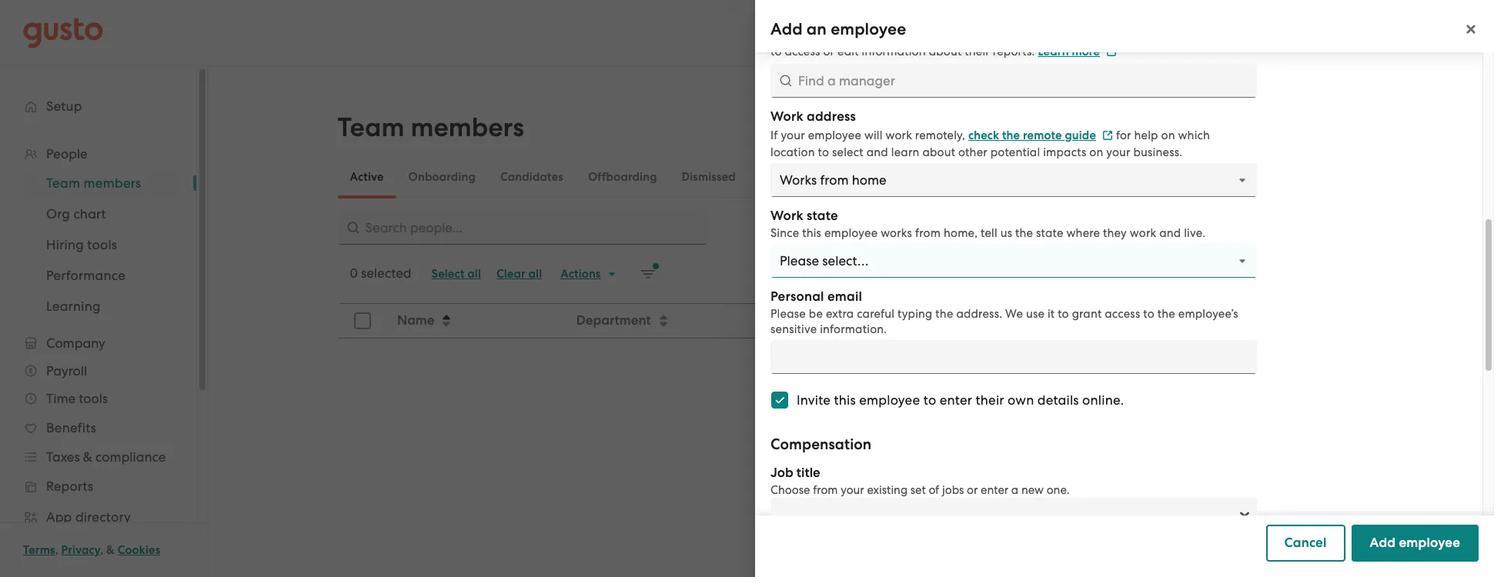 Task type: describe. For each thing, give the bounding box(es) containing it.
which
[[1179, 129, 1211, 142]]

we
[[1006, 307, 1024, 321]]

to inside managers can approve hours and time off. based on your settings, they may also be able to access or edit information about their reports.
[[771, 45, 782, 59]]

0 vertical spatial enter
[[940, 393, 973, 408]]

work inside work state since this employee works from home, tell us the state where they work and live.
[[1131, 226, 1157, 240]]

remote
[[1024, 129, 1063, 142]]

work address
[[771, 109, 856, 125]]

on inside managers can approve hours and time off. based on your settings, they may also be able to access or edit information about their reports.
[[1044, 28, 1058, 42]]

they inside work state since this employee works from home, tell us the state where they work and live.
[[1104, 226, 1128, 240]]

learn more link
[[1039, 45, 1118, 59]]

selected
[[361, 266, 412, 281]]

select all
[[432, 267, 481, 281]]

onboarding button
[[396, 159, 488, 196]]

dismissed
[[682, 170, 736, 184]]

jobs
[[943, 484, 965, 498]]

check
[[969, 129, 1000, 142]]

job
[[771, 465, 794, 481]]

a inside job title choose from your existing set of jobs or enter a new one.
[[1012, 484, 1019, 498]]

and inside managers can approve hours and time off. based on your settings, they may also be able to access or edit information about their reports.
[[934, 28, 956, 42]]

employee for an
[[831, 19, 907, 39]]

Select all rows on this page checkbox
[[345, 304, 379, 338]]

help
[[1135, 129, 1159, 142]]

use
[[1027, 307, 1045, 321]]

check the remote guide link
[[969, 129, 1114, 142]]

where
[[1067, 226, 1101, 240]]

add employee button
[[1352, 525, 1480, 562]]

existing
[[868, 484, 908, 498]]

1 vertical spatial their
[[976, 393, 1005, 408]]

address.
[[957, 307, 1003, 321]]

select
[[432, 267, 465, 281]]

settings,
[[1088, 28, 1134, 42]]

dismissed button
[[670, 159, 748, 196]]

people
[[837, 479, 880, 495]]

all for clear all
[[529, 267, 542, 281]]

employee's
[[1179, 307, 1239, 321]]

and inside for help on which location to select and learn about other potential impacts on your business.
[[867, 146, 889, 159]]

reports.
[[993, 45, 1036, 59]]

guide
[[1065, 129, 1097, 142]]

name
[[397, 313, 434, 329]]

the inside work state since this employee works from home, tell us the state where they work and live.
[[1016, 226, 1034, 240]]

hours
[[901, 28, 932, 42]]

sensitive
[[771, 323, 817, 337]]

check the remote guide
[[969, 129, 1097, 142]]

edit
[[838, 45, 859, 59]]

0 horizontal spatial work
[[886, 129, 913, 142]]

please
[[771, 307, 806, 321]]

employment type button
[[999, 305, 1342, 337]]

own
[[1008, 393, 1035, 408]]

type
[[1088, 313, 1116, 329]]

employee inside 'button'
[[1400, 535, 1461, 551]]

clear all button
[[489, 262, 550, 287]]

works
[[881, 226, 913, 240]]

terms , privacy , & cookies
[[23, 544, 160, 558]]

job title choose from your existing set of jobs or enter a new one.
[[771, 465, 1070, 498]]

active button
[[338, 159, 396, 196]]

about inside managers can approve hours and time off. based on your settings, they may also be able to access or edit information about their reports.
[[929, 45, 962, 59]]

access inside managers can approve hours and time off. based on your settings, they may also be able to access or edit information about their reports.
[[785, 45, 821, 59]]

compensation
[[771, 436, 872, 454]]

add an employee
[[771, 19, 907, 39]]

opens in a new tab image for check the remote guide
[[1103, 130, 1114, 141]]

candidates button
[[488, 159, 576, 196]]

add a team member button
[[1189, 112, 1354, 149]]

privacy
[[61, 544, 100, 558]]

select all button
[[424, 262, 489, 287]]

Personal email field
[[771, 340, 1258, 374]]

for
[[1117, 129, 1132, 142]]

of
[[929, 484, 940, 498]]

be inside personal email please be extra careful typing the address. we use it to grant access to the employee's sensitive information.
[[809, 307, 823, 321]]

team members
[[338, 112, 524, 143]]

all for select all
[[468, 267, 481, 281]]

able
[[1233, 28, 1257, 42]]

extra
[[826, 307, 854, 321]]

impacts
[[1044, 146, 1087, 159]]

off.
[[986, 28, 1004, 42]]

account menu element
[[1198, 0, 1472, 65]]

typing
[[898, 307, 933, 321]]

from inside work state since this employee works from home, tell us the state where they work and live.
[[916, 226, 941, 240]]

the left employee's on the right
[[1158, 307, 1176, 321]]

0
[[350, 266, 358, 281]]

terms link
[[23, 544, 55, 558]]

employee for your
[[808, 129, 862, 142]]

employment type
[[1008, 313, 1116, 329]]

enter inside job title choose from your existing set of jobs or enter a new one.
[[981, 484, 1009, 498]]

careful
[[857, 307, 895, 321]]

for help on which location to select and learn about other potential impacts on your business.
[[771, 129, 1211, 159]]

add a team member drawer dialog
[[756, 0, 1495, 578]]

access inside personal email please be extra careful typing the address. we use it to grant access to the employee's sensitive information.
[[1105, 307, 1141, 321]]

learn
[[1039, 45, 1070, 59]]

1 horizontal spatial state
[[1037, 226, 1064, 240]]

based
[[1007, 28, 1041, 42]]

employee inside work state since this employee works from home, tell us the state where they work and live.
[[825, 226, 878, 240]]

add a team member
[[1207, 122, 1336, 139]]

&
[[106, 544, 115, 558]]

the up "potential"
[[1003, 129, 1021, 142]]

learn
[[892, 146, 920, 159]]

work for work address
[[771, 109, 804, 125]]

clear
[[497, 267, 526, 281]]

home,
[[944, 226, 978, 240]]

0 selected status
[[350, 266, 412, 281]]

team members tab list
[[338, 156, 1354, 199]]

an
[[807, 19, 827, 39]]

potential
[[991, 146, 1041, 159]]

work for work state since this employee works from home, tell us the state where they work and live.
[[771, 208, 804, 224]]

candidates
[[501, 170, 564, 184]]

opens in a new tab image for learn more
[[1107, 46, 1118, 57]]

or inside managers can approve hours and time off. based on your settings, they may also be able to access or edit information about their reports.
[[824, 45, 835, 59]]

work state since this employee works from home, tell us the state where they work and live.
[[771, 208, 1206, 240]]

choose
[[771, 484, 811, 498]]



Task type: locate. For each thing, give the bounding box(es) containing it.
department button
[[567, 305, 833, 337]]

add inside 'button'
[[1371, 535, 1397, 551]]

your right no
[[841, 484, 865, 498]]

home image
[[23, 17, 103, 48]]

add inside button
[[1207, 122, 1233, 139]]

opens in a new tab image down settings,
[[1107, 46, 1118, 57]]

from down "title"
[[813, 484, 838, 498]]

access down managers in the top right of the page
[[785, 45, 821, 59]]

team
[[1248, 122, 1281, 139]]

1 horizontal spatial ,
[[100, 544, 103, 558]]

to inside for help on which location to select and learn about other potential impacts on your business.
[[818, 146, 830, 159]]

1 , from the left
[[55, 544, 58, 558]]

1 vertical spatial be
[[809, 307, 823, 321]]

1 horizontal spatial on
[[1090, 146, 1104, 159]]

, left &
[[100, 544, 103, 558]]

Find a manager field
[[771, 64, 1258, 98]]

be left "extra"
[[809, 307, 823, 321]]

since
[[771, 226, 800, 240]]

1 vertical spatial a
[[1012, 484, 1019, 498]]

their left the own
[[976, 393, 1005, 408]]

cookies button
[[118, 541, 160, 560]]

work left live.
[[1131, 226, 1157, 240]]

2 all from the left
[[529, 267, 542, 281]]

set
[[911, 484, 926, 498]]

0 horizontal spatial enter
[[940, 393, 973, 408]]

about down remotely,
[[923, 146, 956, 159]]

other
[[959, 146, 988, 159]]

Search people... field
[[338, 211, 707, 245]]

managers
[[771, 28, 827, 42]]

if
[[771, 129, 778, 142]]

or right jobs
[[967, 484, 978, 498]]

the right the us
[[1016, 226, 1034, 240]]

member
[[1284, 122, 1336, 139]]

add for add a team member
[[1207, 122, 1233, 139]]

add for add employee
[[1371, 535, 1397, 551]]

email
[[828, 289, 863, 305]]

details
[[1038, 393, 1080, 408]]

dialog main content element
[[756, 0, 1495, 578]]

1 horizontal spatial this
[[835, 393, 856, 408]]

1 vertical spatial this
[[835, 393, 856, 408]]

work
[[771, 109, 804, 125], [771, 208, 804, 224]]

opens in a new tab image inside check the remote guide link
[[1103, 130, 1114, 141]]

0 vertical spatial and
[[934, 28, 956, 42]]

and
[[934, 28, 956, 42], [867, 146, 889, 159], [1160, 226, 1182, 240]]

or left edit
[[824, 45, 835, 59]]

0 vertical spatial their
[[965, 45, 990, 59]]

1 vertical spatial add
[[1207, 122, 1233, 139]]

employee
[[831, 19, 907, 39], [808, 129, 862, 142], [825, 226, 878, 240], [860, 393, 921, 408], [1400, 535, 1461, 551]]

managers can approve hours and time off. based on your settings, they may also be able to access or edit information about their reports.
[[771, 28, 1257, 59]]

offboarding
[[588, 170, 657, 184]]

1 horizontal spatial and
[[934, 28, 956, 42]]

1 vertical spatial opens in a new tab image
[[1103, 130, 1114, 141]]

1 horizontal spatial they
[[1137, 28, 1160, 42]]

invite
[[797, 393, 831, 408]]

2 , from the left
[[100, 544, 103, 558]]

on up learn
[[1044, 28, 1058, 42]]

2 vertical spatial and
[[1160, 226, 1182, 240]]

from
[[916, 226, 941, 240], [813, 484, 838, 498]]

approve
[[853, 28, 898, 42]]

0 horizontal spatial they
[[1104, 226, 1128, 240]]

opens in a new tab image inside learn more link
[[1107, 46, 1118, 57]]

0 horizontal spatial from
[[813, 484, 838, 498]]

a inside button
[[1236, 122, 1245, 139]]

your inside job title choose from your existing set of jobs or enter a new one.
[[841, 484, 865, 498]]

be right also
[[1216, 28, 1230, 42]]

1 horizontal spatial enter
[[981, 484, 1009, 498]]

1 vertical spatial work
[[771, 208, 804, 224]]

add for add an employee
[[771, 19, 803, 39]]

1 horizontal spatial be
[[1216, 28, 1230, 42]]

name button
[[388, 305, 566, 337]]

select
[[833, 146, 864, 159]]

0 horizontal spatial access
[[785, 45, 821, 59]]

information.
[[820, 323, 888, 337]]

2 vertical spatial on
[[1090, 146, 1104, 159]]

add employee
[[1371, 535, 1461, 551]]

0 vertical spatial opens in a new tab image
[[1107, 46, 1118, 57]]

your down the for
[[1107, 146, 1131, 159]]

invite this employee to enter their own details online.
[[797, 393, 1125, 408]]

information
[[862, 45, 926, 59]]

0 horizontal spatial or
[[824, 45, 835, 59]]

a left new
[[1012, 484, 1019, 498]]

title
[[797, 465, 821, 481]]

a
[[1236, 122, 1245, 139], [1012, 484, 1019, 498]]

1 work from the top
[[771, 109, 804, 125]]

0 horizontal spatial a
[[1012, 484, 1019, 498]]

your up the location
[[781, 129, 805, 142]]

time
[[959, 28, 983, 42]]

tell
[[981, 226, 998, 240]]

0 horizontal spatial ,
[[55, 544, 58, 558]]

your inside for help on which location to select and learn about other potential impacts on your business.
[[1107, 146, 1131, 159]]

1 vertical spatial about
[[923, 146, 956, 159]]

all inside "clear all" button
[[529, 267, 542, 281]]

cancel button
[[1267, 525, 1346, 562]]

from inside job title choose from your existing set of jobs or enter a new one.
[[813, 484, 838, 498]]

0 vertical spatial state
[[807, 208, 839, 224]]

0 vertical spatial be
[[1216, 28, 1230, 42]]

online.
[[1083, 393, 1125, 408]]

Job title field
[[780, 506, 784, 525]]

2 vertical spatial add
[[1371, 535, 1397, 551]]

work up since
[[771, 208, 804, 224]]

new
[[1022, 484, 1044, 498]]

their down time
[[965, 45, 990, 59]]

active
[[350, 170, 384, 184]]

found
[[883, 479, 919, 495]]

1 vertical spatial state
[[1037, 226, 1064, 240]]

work up learn
[[886, 129, 913, 142]]

all right the clear
[[529, 267, 542, 281]]

business.
[[1134, 146, 1183, 159]]

1 vertical spatial from
[[813, 484, 838, 498]]

personal
[[771, 289, 825, 305]]

and left time
[[934, 28, 956, 42]]

0 vertical spatial a
[[1236, 122, 1245, 139]]

it
[[1048, 307, 1055, 321]]

department
[[576, 313, 651, 329]]

the right typing
[[936, 307, 954, 321]]

grant
[[1073, 307, 1102, 321]]

0 vertical spatial work
[[771, 109, 804, 125]]

add
[[771, 19, 803, 39], [1207, 122, 1233, 139], [1371, 535, 1397, 551]]

team
[[338, 112, 405, 143]]

be
[[1216, 28, 1230, 42], [809, 307, 823, 321]]

this
[[803, 226, 822, 240], [835, 393, 856, 408]]

live.
[[1185, 226, 1206, 240]]

be inside managers can approve hours and time off. based on your settings, they may also be able to access or edit information about their reports.
[[1216, 28, 1230, 42]]

work inside work state since this employee works from home, tell us the state where they work and live.
[[771, 208, 804, 224]]

this right since
[[803, 226, 822, 240]]

enter left new
[[981, 484, 1009, 498]]

your inside managers can approve hours and time off. based on your settings, they may also be able to access or edit information about their reports.
[[1061, 28, 1085, 42]]

0 vertical spatial add
[[771, 19, 803, 39]]

all inside 'select all' 'button'
[[468, 267, 481, 281]]

from right works
[[916, 226, 941, 240]]

1 vertical spatial work
[[1131, 226, 1157, 240]]

on up business.
[[1162, 129, 1176, 142]]

1 vertical spatial access
[[1105, 307, 1141, 321]]

0 selected
[[350, 266, 412, 281]]

1 vertical spatial they
[[1104, 226, 1128, 240]]

terms
[[23, 544, 55, 558]]

0 horizontal spatial on
[[1044, 28, 1058, 42]]

learn more
[[1039, 45, 1101, 59]]

all right select
[[468, 267, 481, 281]]

enter left the own
[[940, 393, 973, 408]]

can
[[830, 28, 850, 42]]

work up if
[[771, 109, 804, 125]]

1 vertical spatial and
[[867, 146, 889, 159]]

0 horizontal spatial be
[[809, 307, 823, 321]]

employee for this
[[860, 393, 921, 408]]

and inside work state since this employee works from home, tell us the state where they work and live.
[[1160, 226, 1182, 240]]

1 vertical spatial on
[[1162, 129, 1176, 142]]

the
[[1003, 129, 1021, 142], [1016, 226, 1034, 240], [936, 307, 954, 321], [1158, 307, 1176, 321]]

us
[[1001, 226, 1013, 240]]

1 vertical spatial or
[[967, 484, 978, 498]]

, left the privacy
[[55, 544, 58, 558]]

about
[[929, 45, 962, 59], [923, 146, 956, 159]]

they left may
[[1137, 28, 1160, 42]]

and left live.
[[1160, 226, 1182, 240]]

will
[[865, 129, 883, 142]]

1 all from the left
[[468, 267, 481, 281]]

about down time
[[929, 45, 962, 59]]

0 vertical spatial they
[[1137, 28, 1160, 42]]

2 horizontal spatial and
[[1160, 226, 1182, 240]]

0 horizontal spatial add
[[771, 19, 803, 39]]

0 horizontal spatial and
[[867, 146, 889, 159]]

0 horizontal spatial this
[[803, 226, 822, 240]]

Invite this employee to enter their own details online. checkbox
[[763, 384, 797, 417]]

state down team members tab list
[[807, 208, 839, 224]]

new notifications image
[[641, 266, 657, 282], [641, 266, 657, 282]]

0 horizontal spatial state
[[807, 208, 839, 224]]

2 horizontal spatial add
[[1371, 535, 1397, 551]]

and down will
[[867, 146, 889, 159]]

enter
[[940, 393, 973, 408], [981, 484, 1009, 498]]

1 horizontal spatial from
[[916, 226, 941, 240]]

personal email please be extra careful typing the address. we use it to grant access to the employee's sensitive information.
[[771, 289, 1239, 337]]

0 vertical spatial on
[[1044, 28, 1058, 42]]

they right where
[[1104, 226, 1128, 240]]

may
[[1163, 28, 1187, 42]]

1 horizontal spatial or
[[967, 484, 978, 498]]

0 vertical spatial work
[[886, 129, 913, 142]]

on down guide
[[1090, 146, 1104, 159]]

they inside managers can approve hours and time off. based on your settings, they may also be able to access or edit information about their reports.
[[1137, 28, 1160, 42]]

0 vertical spatial from
[[916, 226, 941, 240]]

a left team
[[1236, 122, 1245, 139]]

opens in a new tab image
[[1107, 46, 1118, 57], [1103, 130, 1114, 141]]

1 horizontal spatial work
[[1131, 226, 1157, 240]]

opens in a new tab image left the for
[[1103, 130, 1114, 141]]

1 vertical spatial enter
[[981, 484, 1009, 498]]

1 horizontal spatial all
[[529, 267, 542, 281]]

this inside work state since this employee works from home, tell us the state where they work and live.
[[803, 226, 822, 240]]

state left where
[[1037, 226, 1064, 240]]

this right invite
[[835, 393, 856, 408]]

0 vertical spatial about
[[929, 45, 962, 59]]

0 horizontal spatial all
[[468, 267, 481, 281]]

more
[[1072, 45, 1101, 59]]

0 vertical spatial this
[[803, 226, 822, 240]]

work
[[886, 129, 913, 142], [1131, 226, 1157, 240]]

or inside job title choose from your existing set of jobs or enter a new one.
[[967, 484, 978, 498]]

2 horizontal spatial on
[[1162, 129, 1176, 142]]

0 vertical spatial or
[[824, 45, 835, 59]]

1 horizontal spatial add
[[1207, 122, 1233, 139]]

about inside for help on which location to select and learn about other potential impacts on your business.
[[923, 146, 956, 159]]

their inside managers can approve hours and time off. based on your settings, they may also be able to access or edit information about their reports.
[[965, 45, 990, 59]]

1 horizontal spatial access
[[1105, 307, 1141, 321]]

on
[[1044, 28, 1058, 42], [1162, 129, 1176, 142], [1090, 146, 1104, 159]]

their
[[965, 45, 990, 59], [976, 393, 1005, 408]]

no
[[816, 479, 834, 495]]

remotely,
[[916, 129, 966, 142]]

also
[[1190, 28, 1213, 42]]

1 horizontal spatial a
[[1236, 122, 1245, 139]]

access right grant
[[1105, 307, 1141, 321]]

members
[[411, 112, 524, 143]]

employment
[[1008, 313, 1085, 329]]

2 work from the top
[[771, 208, 804, 224]]

your up learn more
[[1061, 28, 1085, 42]]

0 vertical spatial access
[[785, 45, 821, 59]]



Task type: vqa. For each thing, say whether or not it's contained in the screenshot.
top THEIR
yes



